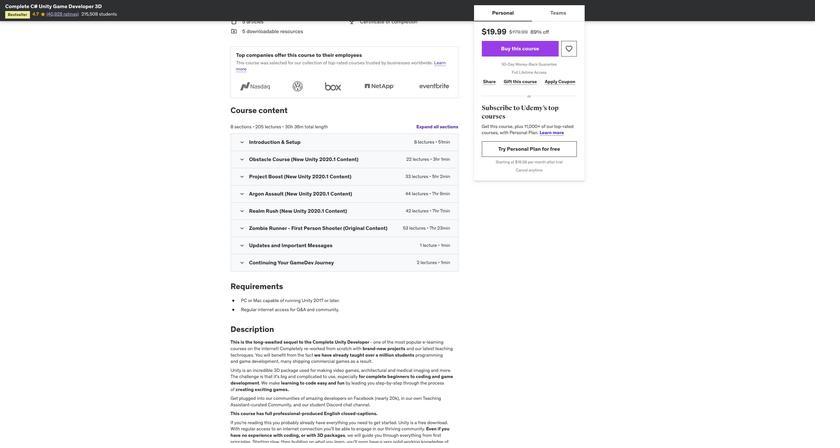 Task type: locate. For each thing, give the bounding box(es) containing it.
downloadable
[[247, 28, 279, 34]]

small image for updates and important messages
[[239, 243, 245, 249]]

1 vertical spatial get
[[231, 396, 238, 402]]

5 left articles
[[242, 18, 245, 25]]

unity up the
[[231, 368, 241, 374]]

of left creating
[[231, 387, 235, 393]]

captions.
[[357, 411, 378, 417]]

you down "complete"
[[367, 381, 375, 387]]

realm
[[249, 208, 265, 214]]

1 vertical spatial complete
[[313, 340, 334, 346]]

at
[[511, 160, 514, 165]]

2 xsmall image from the top
[[231, 307, 236, 314]]

more right the plan.
[[553, 130, 564, 136]]

0 vertical spatial -
[[288, 225, 290, 232]]

1 vertical spatial free
[[418, 420, 426, 426]]

unity up completely re-worked from scratch with brand-new projects
[[335, 340, 346, 346]]

• for project boost (new unity 2020.1 content)
[[429, 174, 431, 179]]

top-
[[328, 60, 337, 66], [554, 124, 563, 129]]

plus
[[515, 124, 523, 129]]

1 vertical spatial this
[[231, 340, 240, 346]]

for
[[288, 60, 294, 66], [542, 146, 549, 152], [290, 307, 296, 313], [310, 368, 316, 374], [359, 374, 365, 380]]

on inside , we will guide you through everything from first principles. starting slow, then building on what you learn, you'll soon have a very solid working knowledge o
[[309, 439, 314, 444]]

learn more right the plan.
[[540, 130, 564, 136]]

1 vertical spatial an
[[277, 427, 282, 433]]

our inside get this course, plus 11,000+ of our top-rated courses, with personal plan.
[[547, 124, 553, 129]]

1 horizontal spatial learn more link
[[540, 130, 564, 136]]

internet down probably on the left bottom of the page
[[283, 427, 299, 433]]

3d up what
[[317, 433, 323, 439]]

8 for 8 lectures • 51min
[[414, 139, 417, 145]]

through right step
[[403, 381, 419, 387]]

get up courses, on the top right
[[482, 124, 489, 129]]

51min
[[438, 139, 450, 145]]

this up techniques.
[[231, 340, 240, 346]]

1 vertical spatial 8
[[414, 139, 417, 145]]

businesses
[[387, 60, 410, 66]]

1 vertical spatial learn more
[[540, 130, 564, 136]]

on inside get plugged into our communities of amazing developers on facebook (nearly 20k), in our own teaching assistant-curated community, and our student discord chat channel. this course has full professional-produced english closed-captions.
[[348, 396, 353, 402]]

1 horizontal spatial from
[[326, 346, 336, 352]]

1 vertical spatial in
[[373, 427, 376, 433]]

1 vertical spatial already
[[300, 420, 315, 426]]

0 horizontal spatial 8
[[231, 124, 233, 130]]

2 vertical spatial 7hr
[[430, 225, 436, 231]]

in inside get plugged into our communities of amazing developers on facebook (nearly 20k), in our own teaching assistant-curated community, and our student discord chat channel. this course has full professional-produced english closed-captions.
[[401, 396, 405, 402]]

learn more link down employees
[[236, 60, 446, 72]]

0 horizontal spatial from
[[287, 353, 296, 358]]

• left the 9min
[[429, 191, 431, 197]]

amazing
[[306, 396, 323, 402]]

even if you have no experience with coding, or with 3d packages
[[231, 427, 449, 439]]

personal down plus
[[510, 130, 527, 136]]

lectures for obstacle course (new unity 2020.1 content)
[[413, 156, 429, 162]]

(new right rush at the top left of the page
[[280, 208, 292, 214]]

our left own
[[406, 396, 412, 402]]

especially
[[338, 374, 358, 380]]

0 horizontal spatial free
[[418, 420, 426, 426]]

content) for argon assault (new unity 2020.1 content)
[[330, 191, 352, 197]]

89%
[[530, 29, 542, 35]]

courses down subscribe
[[482, 113, 505, 121]]

1 vertical spatial 7hr
[[432, 208, 439, 214]]

0 vertical spatial free
[[550, 146, 560, 152]]

0 vertical spatial xsmall image
[[231, 298, 236, 305]]

you
[[367, 381, 375, 387], [273, 420, 280, 426], [349, 420, 356, 426], [442, 427, 449, 433], [375, 433, 382, 439], [326, 439, 333, 444]]

small image for argon assault (new unity 2020.1 content)
[[239, 191, 245, 197]]

unity down the project boost (new unity 2020.1 content)
[[299, 191, 312, 197]]

this course was selected for our collection of top-rated courses trusted by businesses worldwide.
[[236, 60, 433, 66]]

this inside get this course, plus 11,000+ of our top-rated courses, with personal plan.
[[490, 124, 498, 129]]

you right if
[[442, 427, 449, 433]]

3d up 215,508 students
[[95, 3, 102, 9]]

1min right the 3hr at the top right of page
[[441, 156, 450, 162]]

of
[[386, 18, 390, 25], [323, 60, 327, 66], [542, 124, 546, 129], [280, 298, 284, 304], [382, 340, 386, 346], [231, 387, 235, 393], [301, 396, 305, 402]]

course inside get plugged into our communities of amazing developers on facebook (nearly 20k), in our own teaching assistant-curated community, and our student discord chat channel. this course has full professional-produced english closed-captions.
[[241, 411, 255, 417]]

we inside , we will guide you through everything from first principles. starting slow, then building on what you learn, you'll soon have a very solid working knowledge o
[[347, 433, 353, 439]]

2 horizontal spatial courses
[[482, 113, 505, 121]]

2 horizontal spatial on
[[348, 396, 353, 402]]

1 horizontal spatial rated
[[563, 124, 574, 129]]

0 vertical spatial internet
[[258, 307, 274, 313]]

for up complicated
[[310, 368, 316, 374]]

0 vertical spatial in
[[401, 396, 405, 402]]

very
[[383, 439, 392, 444]]

sections left 205
[[234, 124, 252, 130]]

7hr for argon assault (new unity 2020.1 content)
[[432, 191, 439, 197]]

1 vertical spatial rated
[[563, 124, 574, 129]]

netapp image
[[361, 80, 398, 93]]

1 vertical spatial students
[[395, 353, 414, 358]]

you right guide
[[375, 433, 382, 439]]

starting inside , we will guide you through everything from first principles. starting slow, then building on what you learn, you'll soon have a very solid working knowledge o
[[253, 439, 269, 444]]

complete
[[5, 3, 29, 9], [313, 340, 334, 346]]

content) for project boost (new unity 2020.1 content)
[[330, 173, 351, 180]]

you inside the even if you have no experience with coding, or with 3d packages
[[442, 427, 449, 433]]

lectures for introduction & setup
[[418, 139, 434, 145]]

an inside if you're reading this you probably already have everything you need to get started. unity is a free download. with regular access to an internet connection you'll be able to engage in our thriving community.
[[277, 427, 282, 433]]

later.
[[330, 298, 340, 304]]

teaching
[[423, 396, 441, 402]]

nasdaq image
[[236, 80, 273, 93]]

• down 1 lecture • 1min
[[438, 260, 440, 266]]

this right offer
[[287, 52, 297, 58]]

30-
[[502, 62, 508, 67]]

5 articles
[[242, 18, 264, 25]]

2 horizontal spatial from
[[422, 433, 432, 439]]

to inside subscribe to udemy's top courses
[[513, 104, 520, 112]]

0 horizontal spatial internet
[[258, 307, 274, 313]]

off
[[543, 29, 549, 35]]

you'll inside , we will guide you through everything from first principles. starting slow, then building on what you learn, you'll soon have a very solid working knowledge o
[[347, 439, 357, 444]]

learning up latest
[[427, 340, 444, 346]]

0 vertical spatial starting
[[496, 160, 510, 165]]

fact
[[305, 353, 313, 358]]

a inside , we will guide you through everything from first principles. starting slow, then building on what you learn, you'll soon have a very solid working knowledge o
[[380, 439, 382, 444]]

udemy's
[[521, 104, 547, 112]]

1 vertical spatial you'll
[[347, 439, 357, 444]]

2 vertical spatial on
[[309, 439, 314, 444]]

get up the assistant-
[[231, 396, 238, 402]]

1
[[420, 243, 422, 248]]

small image for obstacle
[[239, 156, 245, 163]]

1 horizontal spatial learning
[[427, 340, 444, 346]]

7min
[[440, 208, 450, 214]]

1 horizontal spatial community.
[[402, 427, 425, 433]]

through
[[403, 381, 419, 387], [383, 433, 399, 439]]

to down making
[[323, 374, 327, 380]]

buy this course
[[501, 45, 539, 52]]

box image
[[322, 80, 344, 93]]

starting left the at
[[496, 160, 510, 165]]

we down worked
[[314, 353, 321, 358]]

experience
[[248, 433, 272, 439]]

2 vertical spatial 1min
[[441, 260, 450, 266]]

unity inside if you're reading this you probably already have everything you need to get started. unity is a free download. with regular access to an internet connection you'll be able to engage in our thriving community.
[[398, 420, 409, 426]]

have inside the even if you have no experience with coding, or with 3d packages
[[231, 433, 241, 439]]

8 left 205
[[231, 124, 233, 130]]

on inside - one of the most popular e-learning courses on the internet!
[[248, 346, 253, 352]]

a right over
[[376, 353, 378, 358]]

course inside button
[[522, 45, 539, 52]]

1 horizontal spatial already
[[333, 353, 349, 358]]

reading
[[248, 420, 263, 426]]

is
[[241, 340, 244, 346], [242, 368, 246, 374], [260, 374, 263, 380], [410, 420, 413, 426]]

plan.
[[528, 130, 539, 136]]

an inside unity is an incredible 3d package used for making video games, architectural and medical imaging and more. the challenge is that it's big and complicated to use, especially
[[247, 368, 252, 374]]

• left 23min
[[427, 225, 429, 231]]

coupon
[[558, 79, 575, 85]]

shipping
[[293, 359, 310, 365]]

1 horizontal spatial complete
[[313, 340, 334, 346]]

and down communities
[[293, 402, 301, 408]]

small image left introduction
[[239, 139, 245, 146]]

lectures right 33
[[412, 174, 428, 179]]

• left 205
[[253, 124, 254, 130]]

xsmall image
[[231, 298, 236, 305], [231, 307, 236, 314]]

1 horizontal spatial sections
[[440, 124, 458, 130]]

tab list containing personal
[[474, 5, 585, 21]]

0 horizontal spatial learn
[[434, 60, 446, 66]]

2020.1 for argon assault (new unity 2020.1 content)
[[313, 191, 329, 197]]

personal inside button
[[492, 10, 514, 16]]

everything
[[326, 420, 348, 426], [400, 433, 421, 439]]

22
[[406, 156, 412, 162]]

learning down the "big"
[[281, 381, 299, 387]]

2 1min from the top
[[441, 243, 450, 248]]

unity right c#
[[39, 3, 52, 9]]

community. inside if you're reading this you probably already have everything you need to get started. unity is a free download. with regular access to an internet connection you'll be able to engage in our thriving community.
[[402, 427, 425, 433]]

22 lectures • 3hr 1min
[[406, 156, 450, 162]]

0 vertical spatial 1min
[[441, 156, 450, 162]]

you left probably on the left bottom of the page
[[273, 420, 280, 426]]

xsmall image left pc
[[231, 298, 236, 305]]

1 vertical spatial 5
[[242, 28, 245, 34]]

0 vertical spatial 8
[[231, 124, 233, 130]]

you'll inside if you're reading this you probably already have everything you need to get started. unity is a free download. with regular access to an internet connection you'll be able to engage in our thriving community.
[[324, 427, 334, 433]]

0 vertical spatial learn more
[[236, 60, 446, 72]]

on up the "chat"
[[348, 396, 353, 402]]

course up collection
[[298, 52, 315, 58]]

2 vertical spatial courses
[[231, 346, 247, 352]]

this inside get plugged into our communities of amazing developers on facebook (nearly 20k), in our own teaching assistant-curated community, and our student discord chat channel. this course has full professional-produced english closed-captions.
[[231, 411, 240, 417]]

lectures right 44
[[412, 191, 428, 197]]

1 horizontal spatial -
[[370, 340, 372, 346]]

of inside - one of the most popular e-learning courses on the internet!
[[382, 340, 386, 346]]

and up process
[[432, 374, 440, 380]]

our down get
[[377, 427, 384, 433]]

developer up the taught
[[347, 340, 369, 346]]

1min
[[441, 156, 450, 162], [441, 243, 450, 248], [441, 260, 450, 266]]

messages
[[308, 242, 333, 249]]

0 vertical spatial everything
[[326, 420, 348, 426]]

2020.1 up the project boost (new unity 2020.1 content)
[[319, 156, 336, 163]]

1 horizontal spatial everything
[[400, 433, 421, 439]]

1 xsmall image from the top
[[231, 298, 236, 305]]

1 vertical spatial course
[[272, 156, 290, 163]]

courses,
[[482, 130, 499, 136]]

and inside for complete beginners to coding and game development
[[432, 374, 440, 380]]

from up knowledge
[[422, 433, 432, 439]]

small image left zombie
[[239, 225, 245, 232]]

small image left realm
[[239, 208, 245, 215]]

1 vertical spatial learn
[[540, 130, 552, 136]]

1 horizontal spatial we
[[347, 433, 353, 439]]

1 horizontal spatial by
[[381, 60, 386, 66]]

1 vertical spatial starting
[[253, 439, 269, 444]]

lectures right the 2
[[421, 260, 437, 266]]

this for this is the long-awaited sequel to the complete unity developer
[[231, 340, 240, 346]]

1 horizontal spatial through
[[403, 381, 419, 387]]

you'll
[[324, 427, 334, 433], [347, 439, 357, 444]]

1min right lecture
[[441, 243, 450, 248]]

our
[[295, 60, 301, 66], [547, 124, 553, 129], [266, 396, 272, 402], [406, 396, 412, 402], [302, 402, 309, 408], [377, 427, 384, 433]]

small image left project
[[239, 174, 245, 180]]

by right trusted
[[381, 60, 386, 66]]

1 vertical spatial on
[[348, 396, 353, 402]]

0 vertical spatial we
[[314, 353, 321, 358]]

get inside get plugged into our communities of amazing developers on facebook (nearly 20k), in our own teaching assistant-curated community, and our student discord chat channel. this course has full professional-produced english closed-captions.
[[231, 396, 238, 402]]

projects
[[387, 346, 405, 352]]

students right 215,508
[[99, 11, 117, 17]]

completion
[[391, 18, 418, 25]]

if you're reading this you probably already have everything you need to get started. unity is a free download. with regular access to an internet connection you'll be able to engage in our thriving community.
[[231, 420, 448, 433]]

0 vertical spatial on
[[248, 346, 253, 352]]

• for introduction & setup
[[436, 139, 437, 145]]

1 vertical spatial through
[[383, 433, 399, 439]]

• left 7min
[[430, 208, 431, 214]]

(new for assault
[[285, 191, 298, 197]]

eventbrite image
[[415, 80, 453, 93]]

by inside by leading you step-by-step through the process of
[[346, 381, 350, 387]]

1 vertical spatial more
[[553, 130, 564, 136]]

33 lectures • 5hr 2min
[[405, 174, 450, 179]]

small image for realm
[[239, 208, 245, 215]]

description
[[231, 325, 274, 335]]

1 horizontal spatial get
[[482, 124, 489, 129]]

by leading you step-by-step through the process of
[[231, 381, 444, 393]]

gift this course link
[[502, 75, 538, 88]]

into
[[257, 396, 265, 402]]

you'll up packages
[[324, 427, 334, 433]]

learn
[[434, 60, 446, 66], [540, 130, 552, 136]]

full
[[512, 70, 518, 75]]

has
[[256, 411, 264, 417]]

personal up $19.99
[[492, 10, 514, 16]]

everything inside if you're reading this you probably already have everything you need to get started. unity is a free download. with regular access to an internet connection you'll be able to engage in our thriving community.
[[326, 420, 348, 426]]

get inside get this course, plus 11,000+ of our top-rated courses, with personal plan.
[[482, 124, 489, 129]]

sections inside expand all sections dropdown button
[[440, 124, 458, 130]]

0 horizontal spatial courses
[[231, 346, 247, 352]]

completely
[[280, 346, 303, 352]]

1 horizontal spatial more
[[553, 130, 564, 136]]

or
[[527, 94, 531, 98], [248, 298, 252, 304], [324, 298, 329, 304], [301, 433, 306, 439]]

shooter
[[322, 225, 342, 232]]

(new
[[291, 156, 304, 163], [284, 173, 297, 180], [285, 191, 298, 197], [280, 208, 292, 214]]

0 horizontal spatial an
[[247, 368, 252, 374]]

3d package used
[[274, 368, 309, 374]]

all
[[434, 124, 439, 130]]

0 vertical spatial an
[[247, 368, 252, 374]]

facebook
[[354, 396, 374, 402]]

with up slow, at the bottom left of page
[[273, 433, 283, 439]]

1 vertical spatial learning
[[281, 381, 299, 387]]

53 lectures • 7hr 23min
[[403, 225, 450, 231]]

small image left updates
[[239, 243, 245, 249]]

students down "projects" on the bottom
[[395, 353, 414, 358]]

game
[[441, 374, 453, 380]]

0 horizontal spatial access
[[256, 427, 270, 433]]

1 horizontal spatial starting
[[496, 160, 510, 165]]

free up after
[[550, 146, 560, 152]]

(new for boost
[[284, 173, 297, 180]]

1 horizontal spatial in
[[401, 396, 405, 402]]

small image up top
[[231, 28, 237, 35]]

• for obstacle course (new unity 2020.1 content)
[[430, 156, 432, 162]]

0 vertical spatial this
[[236, 60, 244, 66]]

scratch
[[337, 346, 352, 352]]

this inside button
[[512, 45, 521, 52]]

get plugged into our communities of amazing developers on facebook (nearly 20k), in our own teaching assistant-curated community, and our student discord chat channel. this course has full professional-produced english closed-captions.
[[231, 396, 441, 417]]

0 horizontal spatial get
[[231, 396, 238, 402]]

community.
[[316, 307, 339, 313], [402, 427, 425, 433]]

course up 205
[[231, 105, 257, 115]]

(40,929
[[47, 11, 62, 17]]

is up challenge
[[242, 368, 246, 374]]

certificate
[[360, 18, 384, 25]]

7hr for realm rush (new unity 2020.1 content)
[[432, 208, 439, 214]]

• for updates and important messages
[[438, 243, 440, 248]]

is up working
[[410, 420, 413, 426]]

0 vertical spatial developer
[[69, 3, 94, 9]]

courses down employees
[[349, 60, 365, 66]]

(new right assault
[[285, 191, 298, 197]]

0 vertical spatial learning
[[427, 340, 444, 346]]

everything inside , we will guide you through everything from first principles. starting slow, then building on what you learn, you'll soon have a very solid working knowledge o
[[400, 433, 421, 439]]

top- down "top"
[[554, 124, 563, 129]]

3 1min from the top
[[441, 260, 450, 266]]

0 vertical spatial through
[[403, 381, 419, 387]]

challenge
[[239, 374, 259, 380]]

0 vertical spatial 3d
[[95, 3, 102, 9]]

able
[[341, 427, 350, 433]]

rated
[[337, 60, 348, 66], [563, 124, 574, 129]]

course down the assistant-
[[241, 411, 255, 417]]

lectures right 42
[[412, 208, 429, 214]]

• left 5hr
[[429, 174, 431, 179]]

courses up techniques.
[[231, 346, 247, 352]]

1 horizontal spatial an
[[277, 427, 282, 433]]

project
[[249, 173, 267, 180]]

1 horizontal spatial learn more
[[540, 130, 564, 136]]

0 vertical spatial more
[[236, 66, 247, 72]]

1 horizontal spatial 3d
[[317, 433, 323, 439]]

month
[[535, 160, 546, 165]]

have up commercial
[[322, 353, 332, 358]]

course up back at the top right of page
[[522, 45, 539, 52]]

0 vertical spatial you'll
[[324, 427, 334, 433]]

produced english
[[302, 411, 340, 417]]

0 horizontal spatial everything
[[326, 420, 348, 426]]

.
[[259, 381, 260, 387]]

this up courses, on the top right
[[490, 124, 498, 129]]

1 vertical spatial everything
[[400, 433, 421, 439]]

to up slow, at the bottom left of page
[[271, 427, 276, 433]]

solid
[[393, 439, 403, 444]]

1 horizontal spatial top-
[[554, 124, 563, 129]]

setup
[[286, 139, 301, 145]]

complete
[[366, 374, 386, 380]]

small image
[[231, 18, 237, 25], [239, 156, 245, 163], [239, 208, 245, 215], [239, 225, 245, 232], [239, 260, 245, 266]]

a up working
[[415, 420, 417, 426]]

learn for top companies offer this course to their employees
[[434, 60, 446, 66]]

1min for updates and important messages
[[441, 243, 450, 248]]

from inside the and our latest teaching techniques. you will benefit from the fact
[[287, 353, 296, 358]]

of inside get plugged into our communities of amazing developers on facebook (nearly 20k), in our own teaching assistant-curated community, and our student discord chat channel. this course has full professional-produced english closed-captions.
[[301, 396, 305, 402]]

1 vertical spatial developer
[[347, 340, 369, 346]]

1 5 from the top
[[242, 18, 245, 25]]

to left code
[[300, 381, 304, 387]]

after
[[547, 160, 555, 165]]

8 down expand
[[414, 139, 417, 145]]

1 horizontal spatial 8
[[414, 139, 417, 145]]

0 vertical spatial learn
[[434, 60, 446, 66]]

small image
[[348, 18, 355, 25], [231, 28, 237, 35], [239, 139, 245, 146], [239, 174, 245, 180], [239, 191, 245, 197], [239, 243, 245, 249]]

of inside by leading you step-by-step through the process of
[[231, 387, 235, 393]]

1min for continuing your gamedev journey
[[441, 260, 450, 266]]

0 vertical spatial top-
[[328, 60, 337, 66]]

gift
[[504, 79, 512, 85]]

1 horizontal spatial you'll
[[347, 439, 357, 444]]

and
[[271, 242, 280, 249], [307, 307, 315, 313], [388, 368, 395, 374], [431, 368, 439, 374], [288, 374, 296, 380], [432, 374, 440, 380], [328, 381, 336, 387], [293, 402, 301, 408]]

tab list
[[474, 5, 585, 21]]

updates
[[249, 242, 270, 249]]

0 vertical spatial courses
[[349, 60, 365, 66]]

lectures down expand
[[418, 139, 434, 145]]

capable
[[263, 298, 279, 304]]

1 vertical spatial -
[[370, 340, 372, 346]]

more inside learn more
[[236, 66, 247, 72]]

7hr left the 9min
[[432, 191, 439, 197]]

1 vertical spatial community.
[[402, 427, 425, 433]]

1 vertical spatial xsmall image
[[231, 307, 236, 314]]

more for top companies offer this course to their employees
[[236, 66, 247, 72]]

personal
[[492, 10, 514, 16], [510, 130, 527, 136], [507, 146, 529, 152]]

learn right "worldwide."
[[434, 60, 446, 66]]

2 5 from the top
[[242, 28, 245, 34]]

- inside - one of the most popular e-learning courses on the internet!
[[370, 340, 372, 346]]

for up leading
[[359, 374, 365, 380]]

free up even
[[418, 420, 426, 426]]

and game
[[231, 359, 251, 365]]

even
[[426, 427, 437, 433]]

1 vertical spatial internet
[[283, 427, 299, 433]]

0 vertical spatial already
[[333, 353, 349, 358]]



Task type: describe. For each thing, give the bounding box(es) containing it.
try personal plan for free
[[498, 146, 560, 152]]

from inside , we will guide you through everything from first principles. starting slow, then building on what you learn, you'll soon have a very solid working knowledge o
[[422, 433, 432, 439]]

get this course, plus 11,000+ of our top-rated courses, with personal plan.
[[482, 124, 574, 136]]

rated inside get this course, plus 11,000+ of our top-rated courses, with personal plan.
[[563, 124, 574, 129]]

learn more link for subscribe to udemy's top courses
[[540, 130, 564, 136]]

with up the taught
[[353, 346, 362, 352]]

you up the able
[[349, 420, 356, 426]]

and right q&a
[[307, 307, 315, 313]]

lectures for continuing your gamedev journey
[[421, 260, 437, 266]]

0 vertical spatial from
[[326, 346, 336, 352]]

0 horizontal spatial 3d
[[95, 3, 102, 9]]

per
[[528, 160, 534, 165]]

2 vertical spatial personal
[[507, 146, 529, 152]]

incredible
[[253, 368, 273, 374]]

0 horizontal spatial rated
[[337, 60, 348, 66]]

30h 36m
[[285, 124, 304, 130]]

access inside if you're reading this you probably already have everything you need to get started. unity is a free download. with regular access to an internet connection you'll be able to engage in our thriving community.
[[256, 427, 270, 433]]

requirements
[[231, 282, 283, 292]]

0 vertical spatial community.
[[316, 307, 339, 313]]

person
[[304, 225, 321, 232]]

a inside programming and game development, many shipping commercial games as a result.
[[356, 359, 359, 365]]

continuing
[[249, 260, 277, 266]]

unity down obstacle course (new unity 2020.1 content)
[[298, 173, 311, 180]]

beginners
[[387, 374, 409, 380]]

of down their
[[323, 60, 327, 66]]

of right certificate
[[386, 18, 390, 25]]

$179.99
[[509, 29, 528, 35]]

small image left certificate
[[348, 18, 355, 25]]

apply
[[545, 79, 557, 85]]

the inside by leading you step-by-step through the process of
[[420, 381, 427, 387]]

our inside if you're reading this you probably already have everything you need to get started. unity is a free download. with regular access to an internet connection you'll be able to engage in our thriving community.
[[377, 427, 384, 433]]

2020.1 for project boost (new unity 2020.1 content)
[[312, 173, 329, 180]]

with inside get this course, plus 11,000+ of our top-rated courses, with personal plan.
[[500, 130, 509, 136]]

0 horizontal spatial developer
[[69, 3, 94, 9]]

for left q&a
[[290, 307, 296, 313]]

imaging
[[414, 368, 430, 374]]

guarantee
[[539, 62, 557, 67]]

small image left the 5 articles
[[231, 18, 237, 25]]

(new for rush
[[280, 208, 292, 214]]

215,508
[[81, 11, 98, 17]]

and right updates
[[271, 242, 280, 249]]

1 horizontal spatial courses
[[349, 60, 365, 66]]

42 lectures • 7hr 7min
[[406, 208, 450, 214]]

and left more.
[[431, 368, 439, 374]]

already inside if you're reading this you probably already have everything you need to get started. unity is a free download. with regular access to an internet connection you'll be able to engage in our thriving community.
[[300, 420, 315, 426]]

making
[[317, 368, 332, 374]]

many
[[281, 359, 292, 365]]

0 vertical spatial complete
[[5, 3, 29, 9]]

5 for 5 articles
[[242, 18, 245, 25]]

and inside get plugged into our communities of amazing developers on facebook (nearly 20k), in our own teaching assistant-curated community, and our student discord chat channel. this course has full professional-produced english closed-captions.
[[293, 402, 301, 408]]

development,
[[252, 359, 279, 365]]

coding
[[416, 374, 431, 380]]

• for realm rush (new unity 2020.1 content)
[[430, 208, 431, 214]]

. we make learning to code easy and fun
[[259, 381, 346, 387]]

top- inside get this course, plus 11,000+ of our top-rated courses, with personal plan.
[[554, 124, 563, 129]]

lectures right 205
[[265, 124, 281, 130]]

the up "projects" on the bottom
[[387, 340, 394, 346]]

exciting games.
[[255, 387, 289, 393]]

and down use,
[[328, 381, 336, 387]]

expand all sections
[[416, 124, 458, 130]]

the up "you"
[[254, 346, 260, 352]]

0 vertical spatial course
[[231, 105, 257, 115]]

to left their
[[316, 52, 321, 58]]

packages
[[324, 433, 345, 439]]

0 horizontal spatial learning
[[281, 381, 299, 387]]

get for get plugged into our communities of amazing developers on facebook (nearly 20k), in our own teaching assistant-curated community, and our student discord chat channel. this course has full professional-produced english closed-captions.
[[231, 396, 238, 402]]

1 horizontal spatial access
[[275, 307, 289, 313]]

to inside unity is an incredible 3d package used for making video games, architectural and medical imaging and more. the challenge is that it's big and complicated to use, especially
[[323, 374, 327, 380]]

lectures for realm rush (new unity 2020.1 content)
[[412, 208, 429, 214]]

companies
[[246, 52, 273, 58]]

pc or mac capable of running unity 2017 or later.
[[241, 298, 340, 304]]

knowledge
[[421, 439, 443, 444]]

205
[[255, 124, 264, 130]]

5 for 5 downloadable resources
[[242, 28, 245, 34]]

more for subscribe to udemy's top courses
[[553, 130, 564, 136]]

coding,
[[284, 433, 300, 439]]

bestseller
[[8, 12, 27, 17]]

channel.
[[353, 402, 370, 408]]

to left get
[[369, 420, 373, 426]]

2min
[[440, 174, 450, 179]]

unity up the project boost (new unity 2020.1 content)
[[305, 156, 318, 163]]

the inside the and our latest teaching techniques. you will benefit from the fact
[[297, 353, 304, 358]]

0 horizontal spatial top-
[[328, 60, 337, 66]]

day
[[508, 62, 515, 67]]

0 horizontal spatial -
[[288, 225, 290, 232]]

through inside by leading you step-by-step through the process of
[[403, 381, 419, 387]]

, we will guide you through everything from first principles. starting slow, then building on what you learn, you'll soon have a very solid working knowledge o
[[231, 433, 448, 444]]

learn for subscribe to udemy's top courses
[[540, 130, 552, 136]]

process
[[428, 381, 444, 387]]

2020.1 for obstacle course (new unity 2020.1 content)
[[319, 156, 336, 163]]

1 horizontal spatial students
[[395, 353, 414, 358]]

download.
[[427, 420, 448, 426]]

you inside by leading you step-by-step through the process of
[[367, 381, 375, 387]]

xsmall image for regular
[[231, 307, 236, 314]]

our right into on the left
[[266, 396, 272, 402]]

this inside if you're reading this you probably already have everything you need to get started. unity is a free download. with regular access to an internet connection you'll be able to engage in our thriving community.
[[264, 420, 272, 426]]

of left running on the bottom left of the page
[[280, 298, 284, 304]]

through inside , we will guide you through everything from first principles. starting slow, then building on what you learn, you'll soon have a very solid working knowledge o
[[383, 433, 399, 439]]

or inside the even if you have no experience with coding, or with 3d packages
[[301, 433, 306, 439]]

content) for realm rush (new unity 2020.1 content)
[[325, 208, 347, 214]]

1 1min from the top
[[441, 156, 450, 162]]

to up completely
[[299, 340, 303, 346]]

professional-
[[273, 411, 302, 417]]

top
[[548, 104, 559, 112]]

small image for introduction & setup
[[239, 139, 245, 146]]

introduction
[[249, 139, 280, 145]]

important
[[282, 242, 307, 249]]

to inside for complete beginners to coding and game development
[[410, 374, 415, 380]]

total
[[305, 124, 314, 130]]

(original
[[343, 225, 365, 232]]

• for continuing your gamedev journey
[[438, 260, 440, 266]]

get for get this course, plus 11,000+ of our top-rated courses, with personal plan.
[[482, 124, 489, 129]]

for inside try personal plan for free link
[[542, 146, 549, 152]]

0 horizontal spatial sections
[[234, 124, 252, 130]]

the left long- on the left bottom
[[245, 340, 253, 346]]

5 downloadable resources
[[242, 28, 303, 34]]

learn more for top companies offer this course to their employees
[[236, 60, 446, 72]]

with regular
[[231, 427, 255, 433]]

learn more link for top companies offer this course to their employees
[[236, 60, 446, 72]]

7hr for zombie runner - first person shooter (original content)
[[430, 225, 436, 231]]

• left 30h 36m
[[282, 124, 284, 130]]

internet inside if you're reading this you probably already have everything you need to get started. unity is a free download. with regular access to an internet connection you'll be able to engage in our thriving community.
[[283, 427, 299, 433]]

of inside get this course, plus 11,000+ of our top-rated courses, with personal plan.
[[542, 124, 546, 129]]

have inside if you're reading this you probably already have everything you need to get started. unity is a free download. with regular access to an internet connection you'll be able to engage in our thriving community.
[[316, 420, 325, 426]]

own
[[413, 396, 422, 402]]

ratings)
[[64, 11, 79, 17]]

plugged
[[239, 396, 256, 402]]

1 horizontal spatial course
[[272, 156, 290, 163]]

to engage
[[351, 427, 372, 433]]

unity up q&a
[[302, 298, 312, 304]]

this for this course was selected for our collection of top-rated courses trusted by businesses worldwide.
[[236, 60, 244, 66]]

zombie runner - first person shooter (original content)
[[249, 225, 387, 232]]

small image for zombie
[[239, 225, 245, 232]]

then
[[281, 439, 290, 444]]

this for get
[[490, 124, 498, 129]]

project boost (new unity 2020.1 content)
[[249, 173, 351, 180]]

20k),
[[390, 396, 400, 402]]

regular internet access for q&a and community.
[[241, 307, 339, 313]]

course down companies
[[246, 60, 259, 66]]

0 horizontal spatial we
[[314, 353, 321, 358]]

free inside if you're reading this you probably already have everything you need to get started. unity is a free download. with regular access to an internet connection you'll be able to engage in our thriving community.
[[418, 420, 426, 426]]

in inside if you're reading this you probably already have everything you need to get started. unity is a free download. with regular access to an internet connection you'll be able to engage in our thriving community.
[[373, 427, 376, 433]]

course down lifetime
[[522, 79, 537, 85]]

courses inside - one of the most popular e-learning courses on the internet!
[[231, 346, 247, 352]]

starting inside starting at $16.58 per month after trial cancel anytime
[[496, 160, 510, 165]]

small image for project boost (new unity 2020.1 content)
[[239, 174, 245, 180]]

8 for 8 sections • 205 lectures • 30h 36m total length
[[231, 124, 233, 130]]

content) for obstacle course (new unity 2020.1 content)
[[337, 156, 359, 163]]

medical
[[397, 368, 412, 374]]

million
[[379, 353, 394, 358]]

lectures for zombie runner - first person shooter (original content)
[[409, 225, 426, 231]]

volkswagen image
[[291, 80, 305, 93]]

thriving
[[385, 427, 401, 433]]

lectures for argon assault (new unity 2020.1 content)
[[412, 191, 428, 197]]

obstacle course (new unity 2020.1 content)
[[249, 156, 359, 163]]

• for zombie runner - first person shooter (original content)
[[427, 225, 429, 231]]

journey
[[315, 260, 334, 266]]

personal inside get this course, plus 11,000+ of our top-rated courses, with personal plan.
[[510, 130, 527, 136]]

for inside unity is an incredible 3d package used for making video games, architectural and medical imaging and more. the challenge is that it's big and complicated to use, especially
[[310, 368, 316, 374]]

expand
[[416, 124, 433, 130]]

30-day money-back guarantee full lifetime access
[[502, 62, 557, 75]]

0 vertical spatial by
[[381, 60, 386, 66]]

a inside if you're reading this you probably already have everything you need to get started. unity is a free download. with regular access to an internet connection you'll be able to engage in our thriving community.
[[415, 420, 417, 426]]

or up udemy's
[[527, 94, 531, 98]]

3d inside the even if you have no experience with coding, or with 3d packages
[[317, 433, 323, 439]]

and down 3d package used
[[288, 374, 296, 380]]

working
[[404, 439, 420, 444]]

lectures for project boost (new unity 2020.1 content)
[[412, 174, 428, 179]]

xsmall image for pc
[[231, 298, 236, 305]]

our down top companies offer this course to their employees
[[295, 60, 301, 66]]

• for argon assault (new unity 2020.1 content)
[[429, 191, 431, 197]]

1 horizontal spatial free
[[550, 146, 560, 152]]

small image for continuing
[[239, 260, 245, 266]]

is up techniques.
[[241, 340, 244, 346]]

44
[[405, 191, 411, 197]]

- one of the most popular e-learning courses on the internet!
[[231, 340, 444, 352]]

guide
[[362, 433, 373, 439]]

boost
[[268, 173, 283, 180]]

apply coupon button
[[544, 75, 577, 88]]

probably
[[281, 420, 299, 426]]

our down amazing
[[302, 402, 309, 408]]

new
[[377, 346, 386, 352]]

this for buy
[[512, 45, 521, 52]]

started.
[[382, 420, 397, 426]]

learn more for subscribe to udemy's top courses
[[540, 130, 564, 136]]

video
[[333, 368, 344, 374]]

back
[[529, 62, 538, 67]]

teaching
[[435, 346, 453, 352]]

content
[[259, 105, 288, 115]]

(new for course
[[291, 156, 304, 163]]

and up beginners
[[388, 368, 395, 374]]

33
[[405, 174, 411, 179]]

the up re-
[[304, 340, 312, 346]]

for down top companies offer this course to their employees
[[288, 60, 294, 66]]

for inside for complete beginners to coding and game development
[[359, 374, 365, 380]]

we
[[261, 381, 268, 387]]

wishlist image
[[565, 45, 573, 53]]

with down connection
[[307, 433, 316, 439]]

principles.
[[231, 439, 251, 444]]

starting at $16.58 per month after trial cancel anytime
[[496, 160, 563, 173]]

learning inside - one of the most popular e-learning courses on the internet!
[[427, 340, 444, 346]]

have inside , we will guide you through everything from first principles. starting slow, then building on what you learn, you'll soon have a very solid working knowledge o
[[369, 439, 379, 444]]

buy
[[501, 45, 511, 52]]

anytime
[[529, 168, 543, 173]]

or right 2017
[[324, 298, 329, 304]]

2020.1 for realm rush (new unity 2020.1 content)
[[308, 208, 324, 214]]

unity inside unity is an incredible 3d package used for making video games, architectural and medical imaging and more. the challenge is that it's big and complicated to use, especially
[[231, 368, 241, 374]]

is down incredible
[[260, 374, 263, 380]]

continuing your gamedev journey
[[249, 260, 334, 266]]

programming
[[415, 353, 443, 358]]

is inside if you're reading this you probably already have everything you need to get started. unity is a free download. with regular access to an internet connection you'll be able to engage in our thriving community.
[[410, 420, 413, 426]]

games, architectural
[[345, 368, 387, 374]]

courses inside subscribe to udemy's top courses
[[482, 113, 505, 121]]

this for gift
[[513, 79, 521, 85]]

the
[[231, 374, 238, 380]]

for complete beginners to coding and game development
[[231, 374, 453, 387]]

0 horizontal spatial students
[[99, 11, 117, 17]]

lifetime
[[519, 70, 533, 75]]

you down packages
[[326, 439, 333, 444]]

or right pc
[[248, 298, 252, 304]]

unity down argon assault (new unity 2020.1 content)
[[293, 208, 307, 214]]



Task type: vqa. For each thing, say whether or not it's contained in the screenshot.


